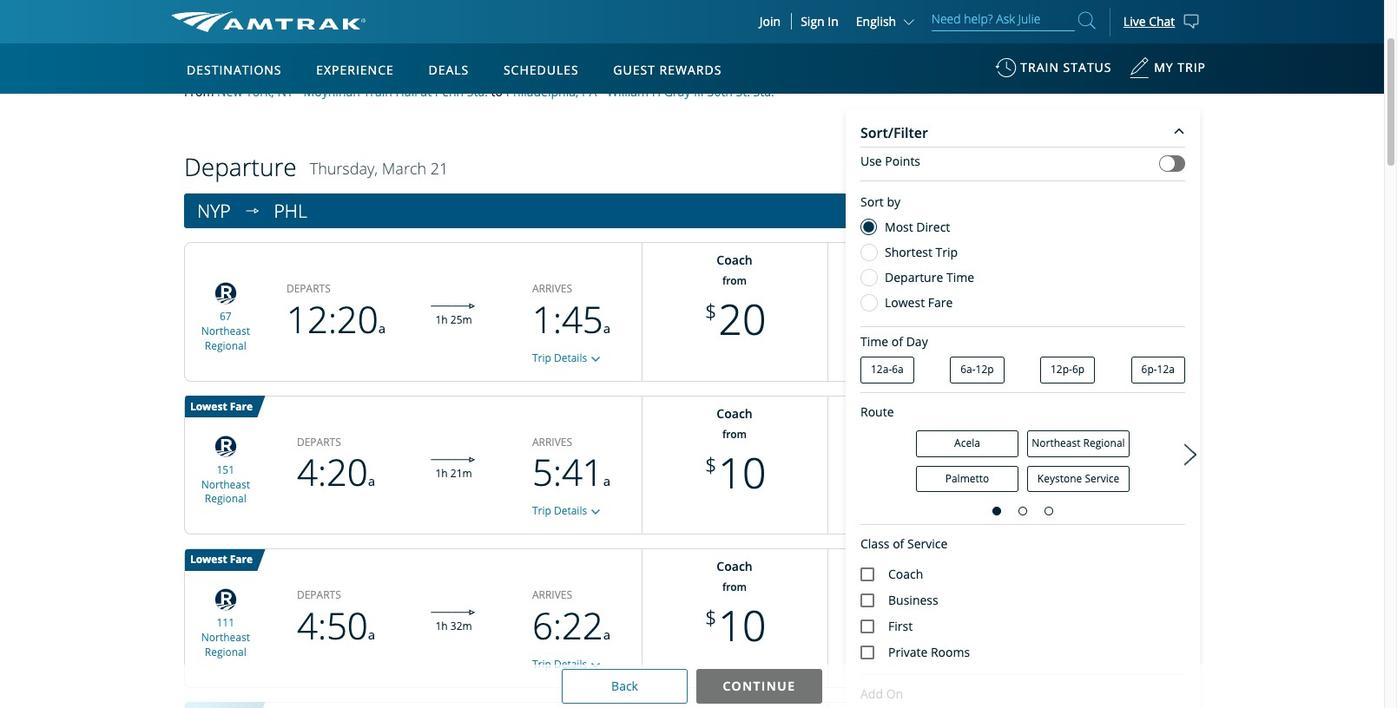 Task type: vqa. For each thing, say whether or not it's contained in the screenshot.
be
no



Task type: describe. For each thing, give the bounding box(es) containing it.
displaying
[[914, 120, 972, 137]]

fare for 5:41
[[230, 399, 253, 414]]

6p
[[1072, 362, 1085, 377]]

join button
[[749, 13, 792, 30]]

0 vertical spatial lowest
[[885, 294, 925, 311]]

destinations
[[187, 62, 282, 78]]

regions map image
[[236, 145, 652, 388]]

banner containing live chat
[[0, 0, 1384, 401]]

coach
[[888, 566, 923, 582]]

penn
[[435, 84, 464, 100]]

a for 1:45
[[603, 319, 611, 337]]

close image
[[1170, 122, 1189, 141]]

Northeast Regional checkbox
[[1027, 431, 1130, 457]]

a for 4:20
[[368, 473, 375, 490]]

12a-
[[871, 362, 892, 377]]

departs for 12:20
[[287, 282, 331, 296]]

4:50
[[297, 601, 368, 650]]

a for 5:41
[[603, 473, 611, 490]]

departs 4:20 a
[[297, 435, 375, 497]]

lowest fare for 6:22
[[190, 552, 253, 567]]

departs 12:20 a
[[287, 282, 386, 344]]

arrives 1:45 a
[[532, 282, 611, 344]]

new
[[217, 84, 243, 100]]

northeast regional
[[1032, 436, 1125, 451]]

sign
[[801, 13, 825, 30]]

phl
[[274, 199, 307, 223]]

departs for 4:20
[[297, 435, 341, 450]]

lowest for 6:22
[[190, 552, 227, 567]]

Please enter your search item search field
[[932, 9, 1075, 31]]

acela
[[954, 436, 980, 451]]

1 northeast regional train icon image from the top
[[208, 279, 243, 308]]

21m
[[450, 466, 472, 481]]

25m
[[450, 313, 472, 328]]

guest rewards button
[[606, 46, 729, 95]]

a for 6:22
[[603, 626, 611, 643]]

6p-
[[1141, 362, 1157, 377]]

train status
[[1021, 59, 1112, 76]]

regional inside option
[[1083, 436, 1125, 451]]

search icon image
[[1078, 9, 1096, 32]]

trip for 6:22
[[532, 657, 551, 672]]

class
[[861, 535, 890, 552]]

arrives for 6:22
[[532, 588, 572, 603]]

thursday, march 21
[[310, 158, 448, 179]]

list box containing coach
[[861, 554, 1185, 666]]

my trip button
[[1129, 51, 1206, 94]]

1 1h from the top
[[435, 313, 448, 328]]

filter trains by Time of Day:6a-12p checkbox
[[950, 357, 1004, 383]]

english
[[856, 13, 896, 30]]

1h 32m
[[435, 620, 472, 634]]

english button
[[856, 13, 919, 30]]

151 northeast regional
[[201, 463, 250, 507]]

1h 25m
[[435, 313, 472, 328]]

rooms
[[931, 644, 970, 660]]

details for 1:45
[[554, 351, 587, 366]]

by for sort by
[[887, 194, 901, 210]]

guest
[[613, 62, 656, 78]]

northeast for 67 northeast regional
[[201, 324, 250, 339]]

a for 4:50
[[368, 626, 375, 643]]

add on
[[861, 686, 903, 702]]

select image for 6:22
[[587, 657, 605, 674]]

to
[[491, 84, 503, 100]]

departure for departure
[[184, 150, 297, 183]]

Keystone Service checkbox
[[1027, 466, 1130, 492]]

continue button
[[696, 669, 822, 704]]

use points
[[861, 153, 920, 169]]

1 sta. from the left
[[467, 84, 488, 100]]

12a
[[1157, 362, 1175, 377]]

my
[[1154, 59, 1174, 76]]

experience
[[316, 62, 394, 78]]

day
[[906, 334, 928, 350]]

h
[[652, 84, 661, 100]]

service inside option
[[1085, 471, 1119, 486]]

my trip
[[1154, 59, 1206, 76]]

4:20
[[297, 447, 368, 497]]

a for 12:20
[[378, 319, 386, 337]]

arrives for 1:45
[[532, 282, 572, 296]]

chat
[[1149, 13, 1175, 29]]

12p
[[976, 362, 994, 377]]

deals button
[[422, 46, 476, 95]]

sort by
[[861, 194, 901, 210]]

details for 5:41
[[554, 504, 587, 519]]

northeast regional train icon image for 6:22
[[208, 586, 243, 615]]

option group containing most direct
[[861, 217, 1185, 318]]

northeast regional train icon image for 5:41
[[208, 432, 243, 461]]

schedules link
[[497, 43, 586, 94]]

Palmetto checkbox
[[916, 466, 1019, 492]]

of for class
[[893, 535, 904, 552]]

lowest fare for 5:41
[[190, 399, 253, 414]]

on
[[886, 686, 903, 702]]

most direct
[[885, 219, 950, 235]]

21
[[430, 158, 448, 179]]

from new york, ny - moynihan train hall at penn sta. to philadelphia, pa - william h gray iii 30th st. sta.
[[184, 84, 774, 100]]

at
[[421, 84, 432, 100]]

151
[[217, 463, 235, 477]]

philadelphia, pa heading
[[274, 199, 316, 223]]

private
[[888, 644, 928, 660]]

filter trains by Time of Day:6p-12a checkbox
[[1131, 357, 1185, 383]]

displaying by
[[914, 120, 989, 137]]

sort/filter
[[861, 124, 928, 143]]

use
[[861, 153, 882, 169]]

arrives 5:41 a
[[532, 435, 611, 497]]

st.
[[736, 84, 750, 100]]

111
[[217, 616, 235, 631]]

6a
[[892, 362, 904, 377]]

northeast regional link for 6:22
[[201, 630, 250, 660]]

0 vertical spatial lowest fare
[[885, 294, 953, 311]]

northeast for 151 northeast regional
[[201, 477, 250, 492]]

departs for 4:50
[[297, 588, 341, 603]]

class of service
[[861, 535, 948, 552]]



Task type: locate. For each thing, give the bounding box(es) containing it.
0 horizontal spatial time
[[861, 334, 888, 350]]

1h left 21m
[[435, 466, 448, 481]]

1 horizontal spatial -
[[600, 84, 604, 100]]

2 trip details from the top
[[532, 504, 587, 519]]

1 northeast regional link from the top
[[201, 324, 250, 353]]

6:22
[[532, 601, 603, 650]]

6a-12p
[[961, 362, 994, 377]]

new york, ny heading
[[197, 199, 239, 223]]

1 vertical spatial arrives
[[532, 435, 572, 450]]

2 northeast regional train icon image from the top
[[208, 432, 243, 461]]

3 northeast regional link from the top
[[201, 630, 250, 660]]

regional inside 151 northeast regional
[[205, 492, 246, 507]]

group containing 12a-6a
[[861, 357, 1185, 383]]

points
[[885, 153, 920, 169]]

lowest fare up 111
[[190, 552, 253, 567]]

deals
[[428, 62, 469, 78]]

2 sta. from the left
[[753, 84, 774, 100]]

0 horizontal spatial service
[[907, 535, 948, 552]]

32m
[[450, 620, 472, 634]]

select image down 5:41
[[587, 504, 605, 521]]

trip
[[1178, 59, 1206, 76]]

trip for 1:45
[[532, 351, 551, 366]]

details down 6:22 at the left bottom of page
[[554, 657, 587, 672]]

lowest fare down departure time
[[885, 294, 953, 311]]

york,
[[246, 84, 274, 100]]

iii
[[694, 84, 704, 100]]

select image for 5:41
[[587, 504, 605, 521]]

1 vertical spatial details
[[554, 504, 587, 519]]

rewards
[[660, 62, 722, 78]]

1 vertical spatial northeast regional train icon image
[[208, 432, 243, 461]]

time up 12a- on the bottom right of the page
[[861, 334, 888, 350]]

lowest up 111
[[190, 552, 227, 567]]

option group
[[861, 217, 1185, 318]]

select image for 1:45
[[587, 351, 605, 368]]

1 arrives from the top
[[532, 282, 572, 296]]

0 vertical spatial 1h
[[435, 313, 448, 328]]

fare up 111
[[230, 552, 253, 567]]

shortest
[[885, 244, 933, 261]]

12p-6p
[[1051, 362, 1085, 377]]

experience button
[[309, 46, 401, 95]]

fare
[[928, 294, 953, 311], [230, 399, 253, 414], [230, 552, 253, 567]]

departs
[[287, 282, 331, 296], [297, 435, 341, 450], [297, 588, 341, 603]]

1 vertical spatial fare
[[230, 399, 253, 414]]

keystone service
[[1038, 471, 1119, 486]]

northeast inside northeast regional option
[[1032, 436, 1081, 451]]

1 vertical spatial trip details
[[532, 504, 587, 519]]

of left the day
[[892, 334, 903, 350]]

new york, ny - moynihan train hall at penn sta. button
[[217, 84, 488, 101]]

1 vertical spatial departs
[[297, 435, 341, 450]]

amtrak image
[[171, 11, 366, 32]]

trip details for 1:45
[[532, 351, 587, 366]]

live chat button
[[1110, 0, 1213, 43]]

sta.
[[467, 84, 488, 100], [753, 84, 774, 100]]

by right sort
[[887, 194, 901, 210]]

0 vertical spatial arrives
[[532, 282, 572, 296]]

train
[[363, 84, 392, 100]]

regional down 151
[[205, 492, 246, 507]]

0 vertical spatial northeast regional train icon image
[[208, 279, 243, 308]]

status
[[1063, 59, 1112, 76]]

2 details from the top
[[554, 504, 587, 519]]

trip for 5:41
[[532, 504, 551, 519]]

trip down 5:41
[[532, 504, 551, 519]]

1h for 6:22
[[435, 620, 448, 634]]

northeast regional train icon image up 67
[[208, 279, 243, 308]]

first
[[888, 618, 913, 634]]

1 horizontal spatial departure
[[885, 269, 943, 286]]

group
[[861, 357, 1185, 383]]

details down 1:45
[[554, 351, 587, 366]]

back
[[611, 678, 638, 694]]

1h left "25m"
[[435, 313, 448, 328]]

trip details for 5:41
[[532, 504, 587, 519]]

regional down 111
[[205, 645, 246, 660]]

Acela checkbox
[[916, 431, 1019, 457]]

trip down 6:22 at the left bottom of page
[[532, 657, 551, 672]]

2 vertical spatial lowest
[[190, 552, 227, 567]]

1 vertical spatial service
[[907, 535, 948, 552]]

2 arrives from the top
[[532, 435, 572, 450]]

join
[[760, 13, 781, 30]]

fare down departure time
[[928, 294, 953, 311]]

3 northeast regional train icon image from the top
[[208, 586, 243, 615]]

list box
[[861, 554, 1185, 666]]

march
[[382, 158, 426, 179]]

0 vertical spatial details
[[554, 351, 587, 366]]

departure up new york, ny heading
[[184, 150, 297, 183]]

1 trip details from the top
[[532, 351, 587, 366]]

of right the class
[[893, 535, 904, 552]]

arrives inside arrives 1:45 a
[[532, 282, 572, 296]]

a inside "departs 12:20 a"
[[378, 319, 386, 337]]

1 vertical spatial departure
[[885, 269, 943, 286]]

arrives
[[532, 282, 572, 296], [532, 435, 572, 450], [532, 588, 572, 603]]

111 northeast regional
[[201, 616, 250, 660]]

trip details down 1:45
[[532, 351, 587, 366]]

philadelphia,
[[506, 84, 579, 100]]

1 - from the left
[[297, 84, 300, 100]]

trip details down 5:41
[[532, 504, 587, 519]]

- right ny
[[297, 84, 300, 100]]

select image
[[239, 198, 265, 224], [587, 351, 605, 368], [587, 504, 605, 521], [587, 657, 605, 674]]

2 vertical spatial northeast regional link
[[201, 630, 250, 660]]

0 vertical spatial trip details
[[532, 351, 587, 366]]

2 vertical spatial lowest fare
[[190, 552, 253, 567]]

shortest trip
[[885, 244, 958, 261]]

hall
[[396, 84, 417, 100]]

in
[[828, 13, 839, 30]]

3 details from the top
[[554, 657, 587, 672]]

12p-
[[1051, 362, 1072, 377]]

back button
[[562, 669, 688, 704]]

3 trip details from the top
[[532, 657, 587, 672]]

of for time
[[892, 334, 903, 350]]

live
[[1124, 13, 1146, 29]]

a inside arrives 5:41 a
[[603, 473, 611, 490]]

service up "coach" at the right bottom
[[907, 535, 948, 552]]

a inside arrives 6:22 a
[[603, 626, 611, 643]]

pa
[[582, 84, 597, 100]]

northeast regional train icon image up 151
[[208, 432, 243, 461]]

1h
[[435, 313, 448, 328], [435, 466, 448, 481], [435, 620, 448, 634]]

1 horizontal spatial service
[[1085, 471, 1119, 486]]

1 horizontal spatial by
[[975, 120, 989, 137]]

1 details from the top
[[554, 351, 587, 366]]

service down northeast regional option
[[1085, 471, 1119, 486]]

2 vertical spatial fare
[[230, 552, 253, 567]]

-
[[297, 84, 300, 100], [600, 84, 604, 100]]

guest rewards
[[613, 62, 722, 78]]

0 horizontal spatial departure
[[184, 150, 297, 183]]

details for 6:22
[[554, 657, 587, 672]]

0 horizontal spatial -
[[297, 84, 300, 100]]

details down 5:41
[[554, 504, 587, 519]]

30th
[[707, 84, 733, 100]]

1 vertical spatial lowest fare
[[190, 399, 253, 414]]

time down shortest trip
[[946, 269, 974, 286]]

regional for 67 northeast regional
[[205, 338, 246, 353]]

1 vertical spatial northeast regional link
[[201, 477, 250, 507]]

northeast for 111 northeast regional
[[201, 630, 250, 645]]

gray
[[664, 84, 691, 100]]

12a-6a
[[871, 362, 904, 377]]

regional inside 67 northeast regional
[[205, 338, 246, 353]]

1h left 32m
[[435, 620, 448, 634]]

0 horizontal spatial sta.
[[467, 84, 488, 100]]

departure time
[[885, 269, 974, 286]]

1 vertical spatial of
[[893, 535, 904, 552]]

2 vertical spatial arrives
[[532, 588, 572, 603]]

by right displaying
[[975, 120, 989, 137]]

lowest down departure time
[[885, 294, 925, 311]]

0 vertical spatial time
[[946, 269, 974, 286]]

0 vertical spatial of
[[892, 334, 903, 350]]

a inside departs 4:50 a
[[368, 626, 375, 643]]

filter trains by Time of Day:12a-6a checkbox
[[861, 357, 914, 383]]

2 vertical spatial trip details
[[532, 657, 587, 672]]

departs inside departs 4:50 a
[[297, 588, 341, 603]]

1h 21m
[[435, 466, 472, 481]]

by for displaying by
[[975, 120, 989, 137]]

6p-12a
[[1141, 362, 1175, 377]]

1 horizontal spatial sta.
[[753, 84, 774, 100]]

fare up 151
[[230, 399, 253, 414]]

1h for 5:41
[[435, 466, 448, 481]]

1 vertical spatial time
[[861, 334, 888, 350]]

- right pa
[[600, 84, 604, 100]]

a inside arrives 1:45 a
[[603, 319, 611, 337]]

67
[[220, 309, 232, 324]]

menu
[[1109, 123, 1170, 135]]

2 vertical spatial departs
[[297, 588, 341, 603]]

regional down 67
[[205, 338, 246, 353]]

northeast regional train icon image up 111
[[208, 586, 243, 615]]

lowest up 151
[[190, 399, 227, 414]]

select image left the phl
[[239, 198, 265, 224]]

0 vertical spatial departure
[[184, 150, 297, 183]]

departure for departure time
[[885, 269, 943, 286]]

2 vertical spatial northeast regional train icon image
[[208, 586, 243, 615]]

fare for 6:22
[[230, 552, 253, 567]]

northeast regional train icon image
[[208, 279, 243, 308], [208, 432, 243, 461], [208, 586, 243, 615]]

departs inside departs 4:20 a
[[297, 435, 341, 450]]

0 vertical spatial service
[[1085, 471, 1119, 486]]

lowest fare up 151
[[190, 399, 253, 414]]

schedules
[[504, 62, 579, 78]]

1 vertical spatial lowest
[[190, 399, 227, 414]]

filter trains by Time of Day:12p-6p checkbox
[[1040, 357, 1095, 383]]

palmetto
[[945, 471, 989, 486]]

lowest for 5:41
[[190, 399, 227, 414]]

select image down 1:45
[[587, 351, 605, 368]]

sta. left to
[[467, 84, 488, 100]]

trip details down 6:22 at the left bottom of page
[[532, 657, 587, 672]]

direct
[[916, 219, 950, 235]]

trip details for 6:22
[[532, 657, 587, 672]]

banner
[[0, 0, 1384, 401]]

0 vertical spatial fare
[[928, 294, 953, 311]]

trip details
[[532, 351, 587, 366], [532, 504, 587, 519], [532, 657, 587, 672]]

trip down 1:45
[[532, 351, 551, 366]]

northeast
[[201, 324, 250, 339], [1032, 436, 1081, 451], [201, 477, 250, 492], [201, 630, 250, 645]]

2 vertical spatial details
[[554, 657, 587, 672]]

67 northeast regional
[[201, 309, 250, 353]]

arrives inside arrives 6:22 a
[[532, 588, 572, 603]]

application
[[236, 145, 652, 388]]

2 - from the left
[[600, 84, 604, 100]]

1 vertical spatial 1h
[[435, 466, 448, 481]]

continue
[[723, 678, 796, 694]]

departure down the shortest
[[885, 269, 943, 286]]

lowest fare
[[885, 294, 953, 311], [190, 399, 253, 414], [190, 552, 253, 567]]

northeast regional link
[[201, 324, 250, 353], [201, 477, 250, 507], [201, 630, 250, 660]]

3 1h from the top
[[435, 620, 448, 634]]

philadelphia, pa - william h gray iii 30th st. sta. button
[[506, 84, 774, 101]]

2 northeast regional link from the top
[[201, 477, 250, 507]]

12:20
[[287, 294, 378, 344]]

1 vertical spatial by
[[887, 194, 901, 210]]

3 arrives from the top
[[532, 588, 572, 603]]

private rooms
[[888, 644, 970, 660]]

6a-
[[961, 362, 976, 377]]

regional up keystone service
[[1083, 436, 1125, 451]]

details
[[554, 351, 587, 366], [554, 504, 587, 519], [554, 657, 587, 672]]

0 vertical spatial departs
[[287, 282, 331, 296]]

sta. right the st.
[[753, 84, 774, 100]]

live chat
[[1124, 13, 1175, 29]]

2 vertical spatial 1h
[[435, 620, 448, 634]]

most
[[885, 219, 913, 235]]

business
[[888, 592, 938, 608]]

time
[[946, 269, 974, 286], [861, 334, 888, 350]]

a inside departs 4:20 a
[[368, 473, 375, 490]]

0 vertical spatial by
[[975, 120, 989, 137]]

0 vertical spatial northeast regional link
[[201, 324, 250, 353]]

william
[[607, 84, 649, 100]]

service
[[1085, 471, 1119, 486], [907, 535, 948, 552]]

select image down 6:22 at the left bottom of page
[[587, 657, 605, 674]]

a
[[378, 319, 386, 337], [603, 319, 611, 337], [368, 473, 375, 490], [603, 473, 611, 490], [368, 626, 375, 643], [603, 626, 611, 643]]

train status link
[[995, 51, 1112, 94]]

regional inside 111 northeast regional
[[205, 645, 246, 660]]

sort
[[861, 194, 884, 210]]

arrives inside arrives 5:41 a
[[532, 435, 572, 450]]

trip down direct on the top right
[[936, 244, 958, 261]]

trip
[[936, 244, 958, 261], [532, 351, 551, 366], [532, 504, 551, 519], [532, 657, 551, 672]]

regional for 111 northeast regional
[[205, 645, 246, 660]]

departs inside "departs 12:20 a"
[[287, 282, 331, 296]]

departs 4:50 a
[[297, 588, 375, 650]]

ny
[[277, 84, 293, 100]]

0 horizontal spatial by
[[887, 194, 901, 210]]

1 horizontal spatial time
[[946, 269, 974, 286]]

trip inside "option group"
[[936, 244, 958, 261]]

2 1h from the top
[[435, 466, 448, 481]]

arrives for 5:41
[[532, 435, 572, 450]]

northeast regional link for 5:41
[[201, 477, 250, 507]]

regional for 151 northeast regional
[[205, 492, 246, 507]]



